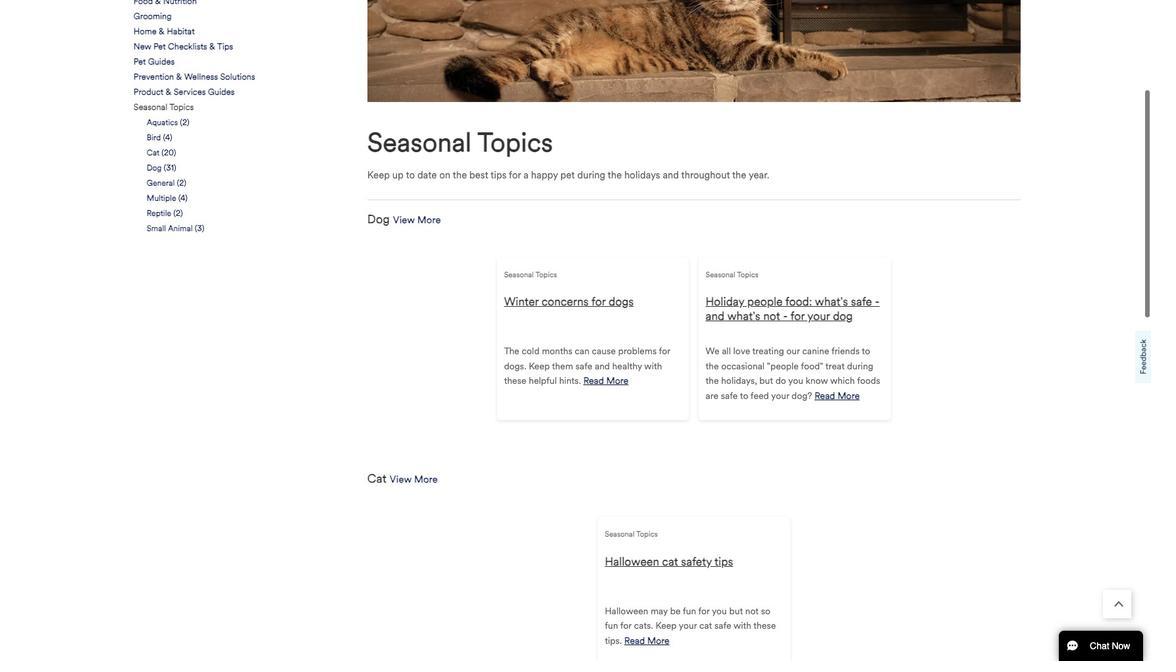 Task type: vqa. For each thing, say whether or not it's contained in the screenshot.


Task type: describe. For each thing, give the bounding box(es) containing it.
dog view more
[[367, 212, 441, 227]]

keep inside the cold months can cause problems for dogs. keep them safe and healthy with these helpful hints.
[[529, 361, 550, 372]]

on
[[440, 169, 451, 181]]

for inside the cold months can cause problems for dogs. keep them safe and healthy with these helpful hints.
[[659, 346, 670, 357]]

"people
[[767, 361, 799, 372]]

cause
[[592, 346, 616, 357]]

holiday
[[706, 295, 745, 309]]

we all love treating our canine friends to the occasional "people food" treat during the holidays, but do you know which foods are safe to feed your dog?
[[706, 346, 880, 402]]

for inside the holiday people food: what's safe - and what's not - for your dog
[[791, 309, 805, 324]]

1 horizontal spatial dog
[[367, 212, 390, 227]]

0 vertical spatial fun
[[683, 606, 696, 617]]

pet
[[561, 169, 575, 181]]

view for dog
[[393, 214, 415, 226]]

topics inside grooming home & habitat new pet checklists & tips pet guides prevention & wellness solutions product & services guides seasonal topics aquatics (2) bird (4) cat (20) dog (31) general (2) multiple (4) reptile (2) small animal (3)
[[169, 102, 194, 113]]

1 horizontal spatial cat
[[367, 472, 387, 486]]

months
[[542, 346, 573, 357]]

safety
[[681, 554, 712, 569]]

do
[[776, 376, 786, 387]]

tips.
[[605, 635, 622, 647]]

may
[[651, 606, 668, 617]]

safe inside halloween may be fun for you but not so fun for cats. keep your cat safe with these tips.
[[715, 621, 732, 632]]

food:
[[786, 295, 812, 309]]

and inside the holiday people food: what's safe - and what's not - for your dog
[[706, 309, 725, 324]]

services
[[174, 87, 206, 98]]

up
[[392, 169, 404, 181]]

tips
[[217, 42, 233, 52]]

happy
[[531, 169, 558, 181]]

hints.
[[559, 376, 581, 387]]

keep up to date on the best tips for a happy pet during the holidays and throughout the year.
[[367, 169, 770, 181]]

cold
[[522, 346, 540, 357]]

seasonal for winter concerns for dogs
[[504, 270, 534, 279]]

halloween may be fun for you but not so fun for cats. keep your cat safe with these tips.
[[605, 606, 776, 647]]

halloween cat safety tips link
[[605, 554, 733, 570]]

canine
[[802, 346, 829, 357]]

read more link for for
[[584, 374, 629, 389]]

read for for
[[584, 376, 604, 387]]

0 vertical spatial tips
[[491, 169, 507, 181]]

bird link
[[147, 132, 161, 144]]

we
[[706, 346, 720, 357]]

seasonal topics for halloween cat safety tips
[[605, 530, 658, 539]]

the left holidays
[[608, 169, 622, 181]]

1 horizontal spatial what's
[[815, 295, 848, 309]]

occasional
[[721, 361, 765, 372]]

the cold months can cause problems for dogs. keep them safe and healthy with these helpful hints.
[[504, 346, 670, 387]]

dog?
[[792, 391, 812, 402]]

reptile link
[[147, 208, 171, 219]]

general
[[147, 178, 175, 188]]

read more link for safety
[[624, 634, 670, 649]]

holiday people food: what's safe - and what's not - for your dog
[[706, 295, 880, 324]]

1 horizontal spatial and
[[663, 169, 679, 181]]

seasonal inside grooming home & habitat new pet checklists & tips pet guides prevention & wellness solutions product & services guides seasonal topics aquatics (2) bird (4) cat (20) dog (31) general (2) multiple (4) reptile (2) small animal (3)
[[134, 102, 167, 113]]

more inside dog view more
[[418, 214, 441, 226]]

read for safety
[[624, 635, 645, 647]]

2 vertical spatial to
[[740, 391, 749, 402]]

0 vertical spatial cat
[[662, 554, 678, 569]]

home & habitat link
[[134, 26, 195, 38]]

but inside we all love treating our canine friends to the occasional "people food" treat during the holidays, but do you know which foods are safe to feed your dog?
[[760, 376, 773, 387]]

problems
[[618, 346, 657, 357]]

not inside the holiday people food: what's safe - and what's not - for your dog
[[764, 309, 780, 324]]

multiple link
[[147, 192, 176, 204]]

helpful
[[529, 376, 557, 387]]

seasonal topics for winter concerns for dogs
[[504, 270, 557, 279]]

new
[[134, 42, 151, 52]]

for left the dogs
[[592, 295, 606, 309]]

product
[[134, 87, 164, 98]]

grooming home & habitat new pet checklists & tips pet guides prevention & wellness solutions product & services guides seasonal topics aquatics (2) bird (4) cat (20) dog (31) general (2) multiple (4) reptile (2) small animal (3)
[[134, 11, 255, 233]]

more for holiday people food: what's safe - and what's not - for your dog
[[838, 391, 860, 402]]

habitat
[[167, 26, 195, 37]]

read more link for food:
[[815, 389, 860, 404]]

with inside the cold months can cause problems for dogs. keep them safe and healthy with these helpful hints.
[[644, 361, 662, 372]]

view for cat
[[390, 474, 412, 486]]

& right home
[[159, 26, 165, 37]]

date
[[418, 169, 437, 181]]

your inside halloween may be fun for you but not so fun for cats. keep your cat safe with these tips.
[[679, 621, 697, 632]]

(31)
[[164, 163, 176, 173]]

them
[[552, 361, 573, 372]]

your inside the holiday people food: what's safe - and what's not - for your dog
[[808, 309, 830, 324]]

cat inside halloween may be fun for you but not so fun for cats. keep your cat safe with these tips.
[[699, 621, 712, 632]]

concerns
[[542, 295, 589, 309]]

the right the on
[[453, 169, 467, 181]]

& left 'tips' in the left of the page
[[209, 42, 215, 52]]

small
[[147, 223, 166, 233]]

seasonal topics up the on
[[367, 127, 553, 159]]

grooming link
[[134, 11, 172, 22]]

holiday people food: what's safe - and what's not - for your dog link
[[706, 295, 884, 324]]

prevention & wellness solutions link
[[134, 71, 255, 83]]

more inside cat view more
[[414, 474, 438, 486]]

dog
[[833, 309, 853, 324]]

1 horizontal spatial -
[[875, 295, 880, 309]]

winter concerns for dogs
[[504, 295, 634, 309]]

product & services guides link
[[134, 86, 235, 98]]

cat link
[[147, 147, 160, 159]]

& up product & services guides link
[[176, 72, 182, 82]]

view more link for dog
[[393, 214, 441, 226]]

topics for halloween
[[636, 530, 658, 539]]

during inside we all love treating our canine friends to the occasional "people food" treat during the holidays, but do you know which foods are safe to feed your dog?
[[847, 361, 874, 372]]

all
[[722, 346, 731, 357]]

topics up a
[[478, 127, 553, 159]]

solutions
[[220, 72, 255, 82]]

0 vertical spatial guides
[[148, 57, 175, 67]]

1 vertical spatial fun
[[605, 621, 618, 632]]

checklists
[[168, 42, 207, 52]]

a
[[524, 169, 529, 181]]

are
[[706, 391, 719, 402]]

cats.
[[634, 621, 653, 632]]

general link
[[147, 177, 175, 189]]

safe inside we all love treating our canine friends to the occasional "people food" treat during the holidays, but do you know which foods are safe to feed your dog?
[[721, 391, 738, 402]]

healthy
[[612, 361, 642, 372]]

animal
[[168, 223, 193, 233]]

0 vertical spatial pet
[[154, 42, 166, 52]]

can
[[575, 346, 590, 357]]

foods
[[857, 376, 880, 387]]

be
[[670, 606, 681, 617]]

so
[[761, 606, 771, 617]]

0 horizontal spatial -
[[783, 309, 788, 324]]

but inside halloween may be fun for you but not so fun for cats. keep your cat safe with these tips.
[[729, 606, 743, 617]]



Task type: locate. For each thing, give the bounding box(es) containing it.
&
[[159, 26, 165, 37], [209, 42, 215, 52], [176, 72, 182, 82], [166, 87, 172, 98]]

cat right the cats. at the right bottom of page
[[699, 621, 712, 632]]

1 vertical spatial tips
[[715, 554, 733, 569]]

(2) right the general
[[177, 178, 186, 188]]

2 vertical spatial read more
[[624, 635, 670, 647]]

home
[[134, 26, 157, 37]]

with
[[644, 361, 662, 372], [734, 621, 752, 632]]

(2) right aquatics
[[180, 117, 190, 127]]

these inside halloween may be fun for you but not so fun for cats. keep your cat safe with these tips.
[[754, 621, 776, 632]]

1 vertical spatial your
[[771, 391, 789, 402]]

keep left 'up'
[[367, 169, 390, 181]]

more for winter concerns for dogs
[[607, 376, 629, 387]]

pet guides link
[[134, 56, 175, 68]]

topics for holiday
[[737, 270, 759, 279]]

dog link
[[147, 162, 162, 174]]

0 vertical spatial not
[[764, 309, 780, 324]]

not left so
[[745, 606, 759, 617]]

the down 'we'
[[706, 361, 719, 372]]

seasonal for holiday people food: what's safe - and what's not - for your dog
[[706, 270, 736, 279]]

1 horizontal spatial you
[[789, 376, 804, 387]]

for left the cats. at the right bottom of page
[[620, 621, 632, 632]]

read down the cats. at the right bottom of page
[[624, 635, 645, 647]]

keep
[[367, 169, 390, 181], [529, 361, 550, 372], [656, 621, 677, 632]]

seasonal
[[134, 102, 167, 113], [367, 127, 472, 159], [504, 270, 534, 279], [706, 270, 736, 279], [605, 530, 635, 539]]

halloween for halloween cat safety tips
[[605, 554, 659, 569]]

0 horizontal spatial read
[[584, 376, 604, 387]]

bird
[[147, 132, 161, 142]]

topics up halloween cat safety tips
[[636, 530, 658, 539]]

keep down may
[[656, 621, 677, 632]]

1 vertical spatial view
[[390, 474, 412, 486]]

halloween up may
[[605, 554, 659, 569]]

holidays
[[625, 169, 660, 181]]

1 vertical spatial cat
[[367, 472, 387, 486]]

wellness
[[184, 72, 218, 82]]

0 horizontal spatial what's
[[727, 309, 761, 324]]

1 vertical spatial pet
[[134, 57, 146, 67]]

topics up people
[[737, 270, 759, 279]]

to right 'up'
[[406, 169, 415, 181]]

pet
[[154, 42, 166, 52], [134, 57, 146, 67]]

view inside dog view more
[[393, 214, 415, 226]]

0 vertical spatial view
[[393, 214, 415, 226]]

to down holidays,
[[740, 391, 749, 402]]

0 horizontal spatial but
[[729, 606, 743, 617]]

1 horizontal spatial read
[[624, 635, 645, 647]]

seasonal up date
[[367, 127, 472, 159]]

friends
[[832, 346, 860, 357]]

tips right best
[[491, 169, 507, 181]]

0 vertical spatial read
[[584, 376, 604, 387]]

0 horizontal spatial keep
[[367, 169, 390, 181]]

0 horizontal spatial during
[[577, 169, 606, 181]]

these down so
[[754, 621, 776, 632]]

best
[[470, 169, 488, 181]]

2 horizontal spatial keep
[[656, 621, 677, 632]]

2 horizontal spatial to
[[862, 346, 871, 357]]

0 vertical spatial (4)
[[163, 132, 172, 142]]

1 vertical spatial you
[[712, 606, 727, 617]]

reptile
[[147, 208, 171, 218]]

guides down solutions
[[208, 87, 235, 98]]

1 horizontal spatial but
[[760, 376, 773, 387]]

read more down which
[[815, 391, 860, 402]]

your down do
[[771, 391, 789, 402]]

1 horizontal spatial keep
[[529, 361, 550, 372]]

your left dog
[[808, 309, 830, 324]]

2 vertical spatial keep
[[656, 621, 677, 632]]

0 vertical spatial with
[[644, 361, 662, 372]]

aquatics link
[[147, 117, 178, 129]]

0 horizontal spatial cat
[[662, 554, 678, 569]]

1 vertical spatial read more
[[815, 391, 860, 402]]

1 horizontal spatial fun
[[683, 606, 696, 617]]

halloween up the cats. at the right bottom of page
[[605, 606, 649, 617]]

safe inside the cold months can cause problems for dogs. keep them safe and healthy with these helpful hints.
[[576, 361, 593, 372]]

1 vertical spatial with
[[734, 621, 752, 632]]

your inside we all love treating our canine friends to the occasional "people food" treat during the holidays, but do you know which foods are safe to feed your dog?
[[771, 391, 789, 402]]

1 horizontal spatial not
[[764, 309, 780, 324]]

these down dogs.
[[504, 376, 527, 387]]

1 vertical spatial cat
[[699, 621, 712, 632]]

for
[[509, 169, 521, 181], [592, 295, 606, 309], [791, 309, 805, 324], [659, 346, 670, 357], [699, 606, 710, 617], [620, 621, 632, 632]]

1 horizontal spatial pet
[[154, 42, 166, 52]]

during right pet
[[577, 169, 606, 181]]

and inside the cold months can cause problems for dogs. keep them safe and healthy with these helpful hints.
[[595, 361, 610, 372]]

2 vertical spatial and
[[595, 361, 610, 372]]

seasonal up halloween cat safety tips
[[605, 530, 635, 539]]

our
[[787, 346, 800, 357]]

dog
[[147, 163, 162, 173], [367, 212, 390, 227]]

1 horizontal spatial your
[[771, 391, 789, 402]]

for up our
[[791, 309, 805, 324]]

2 horizontal spatial read
[[815, 391, 835, 402]]

dogs
[[609, 295, 634, 309]]

cat left the safety
[[662, 554, 678, 569]]

1 horizontal spatial guides
[[208, 87, 235, 98]]

halloween inside halloween may be fun for you but not so fun for cats. keep your cat safe with these tips.
[[605, 606, 649, 617]]

people
[[747, 295, 783, 309]]

0 vertical spatial during
[[577, 169, 606, 181]]

1 vertical spatial halloween
[[605, 606, 649, 617]]

1 vertical spatial (4)
[[178, 193, 188, 203]]

treating
[[753, 346, 784, 357]]

seasonal topics
[[367, 127, 553, 159], [504, 270, 557, 279], [706, 270, 759, 279], [605, 530, 658, 539]]

dogs.
[[504, 361, 526, 372]]

0 horizontal spatial pet
[[134, 57, 146, 67]]

1 vertical spatial (2)
[[177, 178, 186, 188]]

read more for safety
[[624, 635, 670, 647]]

cat view more
[[367, 472, 438, 486]]

your
[[808, 309, 830, 324], [771, 391, 789, 402], [679, 621, 697, 632]]

1 vertical spatial and
[[706, 309, 725, 324]]

and
[[663, 169, 679, 181], [706, 309, 725, 324], [595, 361, 610, 372]]

prevention
[[134, 72, 174, 82]]

for left a
[[509, 169, 521, 181]]

2 horizontal spatial your
[[808, 309, 830, 324]]

read more link down which
[[815, 389, 860, 404]]

you
[[789, 376, 804, 387], [712, 606, 727, 617]]

topics down product & services guides link
[[169, 102, 194, 113]]

1 horizontal spatial to
[[740, 391, 749, 402]]

the left year.
[[732, 169, 747, 181]]

read more link
[[584, 374, 629, 389], [815, 389, 860, 404], [624, 634, 670, 649]]

fun up tips.
[[605, 621, 618, 632]]

and down cause at the right bottom of the page
[[595, 361, 610, 372]]

0 vertical spatial keep
[[367, 169, 390, 181]]

1 vertical spatial during
[[847, 361, 874, 372]]

0 horizontal spatial (4)
[[163, 132, 172, 142]]

view more link for cat
[[390, 474, 438, 486]]

view inside cat view more
[[390, 474, 412, 486]]

0 vertical spatial these
[[504, 376, 527, 387]]

seasonal down product
[[134, 102, 167, 113]]

0 vertical spatial to
[[406, 169, 415, 181]]

0 vertical spatial dog
[[147, 163, 162, 173]]

read more down healthy
[[584, 376, 629, 387]]

the up are
[[706, 376, 719, 387]]

seasonal up winter
[[504, 270, 534, 279]]

read right hints.
[[584, 376, 604, 387]]

during
[[577, 169, 606, 181], [847, 361, 874, 372]]

seasonal up holiday
[[706, 270, 736, 279]]

seasonal topics up winter
[[504, 270, 557, 279]]

you inside we all love treating our canine friends to the occasional "people food" treat during the holidays, but do you know which foods are safe to feed your dog?
[[789, 376, 804, 387]]

2 vertical spatial read
[[624, 635, 645, 647]]

- right dog
[[875, 295, 880, 309]]

you right be
[[712, 606, 727, 617]]

love
[[733, 346, 750, 357]]

cat
[[147, 148, 160, 158], [367, 472, 387, 486]]

0 horizontal spatial not
[[745, 606, 759, 617]]

throughout
[[681, 169, 730, 181]]

0 vertical spatial but
[[760, 376, 773, 387]]

1 vertical spatial these
[[754, 621, 776, 632]]

what's up love
[[727, 309, 761, 324]]

for right problems
[[659, 346, 670, 357]]

halloween cat safety tips
[[605, 554, 733, 569]]

2 vertical spatial your
[[679, 621, 697, 632]]

0 horizontal spatial fun
[[605, 621, 618, 632]]

0 horizontal spatial tips
[[491, 169, 507, 181]]

keep up helpful
[[529, 361, 550, 372]]

0 vertical spatial (2)
[[180, 117, 190, 127]]

the
[[504, 346, 520, 357]]

food"
[[801, 361, 824, 372]]

0 horizontal spatial your
[[679, 621, 697, 632]]

not inside halloween may be fun for you but not so fun for cats. keep your cat safe with these tips.
[[745, 606, 759, 617]]

0 horizontal spatial to
[[406, 169, 415, 181]]

read for food:
[[815, 391, 835, 402]]

0 horizontal spatial you
[[712, 606, 727, 617]]

with inside halloween may be fun for you but not so fun for cats. keep your cat safe with these tips.
[[734, 621, 752, 632]]

fun right be
[[683, 606, 696, 617]]

2 horizontal spatial and
[[706, 309, 725, 324]]

your down be
[[679, 621, 697, 632]]

topics for winter
[[536, 270, 557, 279]]

pet down the new
[[134, 57, 146, 67]]

0 horizontal spatial these
[[504, 376, 527, 387]]

feed
[[751, 391, 769, 402]]

0 vertical spatial read more
[[584, 376, 629, 387]]

1 vertical spatial but
[[729, 606, 743, 617]]

holidays,
[[721, 376, 757, 387]]

seasonal topics up holiday
[[706, 270, 759, 279]]

0 horizontal spatial dog
[[147, 163, 162, 173]]

(4)
[[163, 132, 172, 142], [178, 193, 188, 203]]

- right people
[[783, 309, 788, 324]]

-
[[875, 295, 880, 309], [783, 309, 788, 324]]

seasonal topics up halloween cat safety tips
[[605, 530, 658, 539]]

topics up the concerns
[[536, 270, 557, 279]]

pet down home & habitat link
[[154, 42, 166, 52]]

know
[[806, 376, 828, 387]]

read more for for
[[584, 376, 629, 387]]

and right holidays
[[663, 169, 679, 181]]

which
[[830, 376, 855, 387]]

tips right the safety
[[715, 554, 733, 569]]

safe
[[851, 295, 872, 309], [576, 361, 593, 372], [721, 391, 738, 402], [715, 621, 732, 632]]

winter concerns for dogs link
[[504, 295, 634, 310]]

(4) right bird
[[163, 132, 172, 142]]

2 vertical spatial (2)
[[173, 208, 183, 218]]

0 horizontal spatial cat
[[147, 148, 160, 158]]

fun
[[683, 606, 696, 617], [605, 621, 618, 632]]

0 horizontal spatial with
[[644, 361, 662, 372]]

0 vertical spatial cat
[[147, 148, 160, 158]]

0 horizontal spatial and
[[595, 361, 610, 372]]

0 vertical spatial your
[[808, 309, 830, 324]]

read more for food:
[[815, 391, 860, 402]]

but left do
[[760, 376, 773, 387]]

safe inside the holiday people food: what's safe - and what's not - for your dog
[[851, 295, 872, 309]]

read more link down the cats. at the right bottom of page
[[624, 634, 670, 649]]

but left so
[[729, 606, 743, 617]]

seasonal topics hero image
[[367, 0, 1021, 102]]

(2)
[[180, 117, 190, 127], [177, 178, 186, 188], [173, 208, 183, 218]]

read more down the cats. at the right bottom of page
[[624, 635, 670, 647]]

multiple
[[147, 193, 176, 203]]

1 vertical spatial to
[[862, 346, 871, 357]]

for right be
[[699, 606, 710, 617]]

during up 'foods' in the bottom right of the page
[[847, 361, 874, 372]]

1 vertical spatial read
[[815, 391, 835, 402]]

keep inside halloween may be fun for you but not so fun for cats. keep your cat safe with these tips.
[[656, 621, 677, 632]]

what's right the food:
[[815, 295, 848, 309]]

these
[[504, 376, 527, 387], [754, 621, 776, 632]]

but
[[760, 376, 773, 387], [729, 606, 743, 617]]

new pet checklists & tips link
[[134, 41, 233, 53]]

seasonal topics for holiday people food: what's safe - and what's not - for your dog
[[706, 270, 759, 279]]

you right do
[[789, 376, 804, 387]]

read more link down healthy
[[584, 374, 629, 389]]

1 halloween from the top
[[605, 554, 659, 569]]

you inside halloween may be fun for you but not so fun for cats. keep your cat safe with these tips.
[[712, 606, 727, 617]]

1 vertical spatial dog
[[367, 212, 390, 227]]

1 horizontal spatial tips
[[715, 554, 733, 569]]

not left the food:
[[764, 309, 780, 324]]

0 vertical spatial view more link
[[393, 214, 441, 226]]

0 horizontal spatial guides
[[148, 57, 175, 67]]

topics
[[169, 102, 194, 113], [478, 127, 553, 159], [536, 270, 557, 279], [737, 270, 759, 279], [636, 530, 658, 539]]

(20)
[[162, 148, 176, 158]]

seasonal for halloween cat safety tips
[[605, 530, 635, 539]]

(4) right multiple
[[178, 193, 188, 203]]

treat
[[826, 361, 845, 372]]

cat inside grooming home & habitat new pet checklists & tips pet guides prevention & wellness solutions product & services guides seasonal topics aquatics (2) bird (4) cat (20) dog (31) general (2) multiple (4) reptile (2) small animal (3)
[[147, 148, 160, 158]]

guides
[[148, 57, 175, 67], [208, 87, 235, 98]]

1 vertical spatial guides
[[208, 87, 235, 98]]

(3)
[[195, 223, 204, 233]]

1 horizontal spatial (4)
[[178, 193, 188, 203]]

halloween for halloween may be fun for you but not so fun for cats. keep your cat safe with these tips.
[[605, 606, 649, 617]]

read down know
[[815, 391, 835, 402]]

dog inside grooming home & habitat new pet checklists & tips pet guides prevention & wellness solutions product & services guides seasonal topics aquatics (2) bird (4) cat (20) dog (31) general (2) multiple (4) reptile (2) small animal (3)
[[147, 163, 162, 173]]

these inside the cold months can cause problems for dogs. keep them safe and healthy with these helpful hints.
[[504, 376, 527, 387]]

1 horizontal spatial with
[[734, 621, 752, 632]]

& right product
[[166, 87, 172, 98]]

view more link
[[393, 214, 441, 226], [390, 474, 438, 486]]

and up 'we'
[[706, 309, 725, 324]]

1 horizontal spatial these
[[754, 621, 776, 632]]

0 vertical spatial you
[[789, 376, 804, 387]]

small animal link
[[147, 223, 193, 235]]

2 halloween from the top
[[605, 606, 649, 617]]

1 horizontal spatial cat
[[699, 621, 712, 632]]

more for halloween cat safety tips
[[647, 635, 670, 647]]

guides up prevention
[[148, 57, 175, 67]]

1 horizontal spatial during
[[847, 361, 874, 372]]

0 vertical spatial and
[[663, 169, 679, 181]]

to right friends
[[862, 346, 871, 357]]

0 vertical spatial halloween
[[605, 554, 659, 569]]

1 vertical spatial keep
[[529, 361, 550, 372]]

grooming
[[134, 11, 172, 22]]

(2) up animal
[[173, 208, 183, 218]]

aquatics
[[147, 117, 178, 127]]

winter
[[504, 295, 539, 309]]

year.
[[749, 169, 770, 181]]



